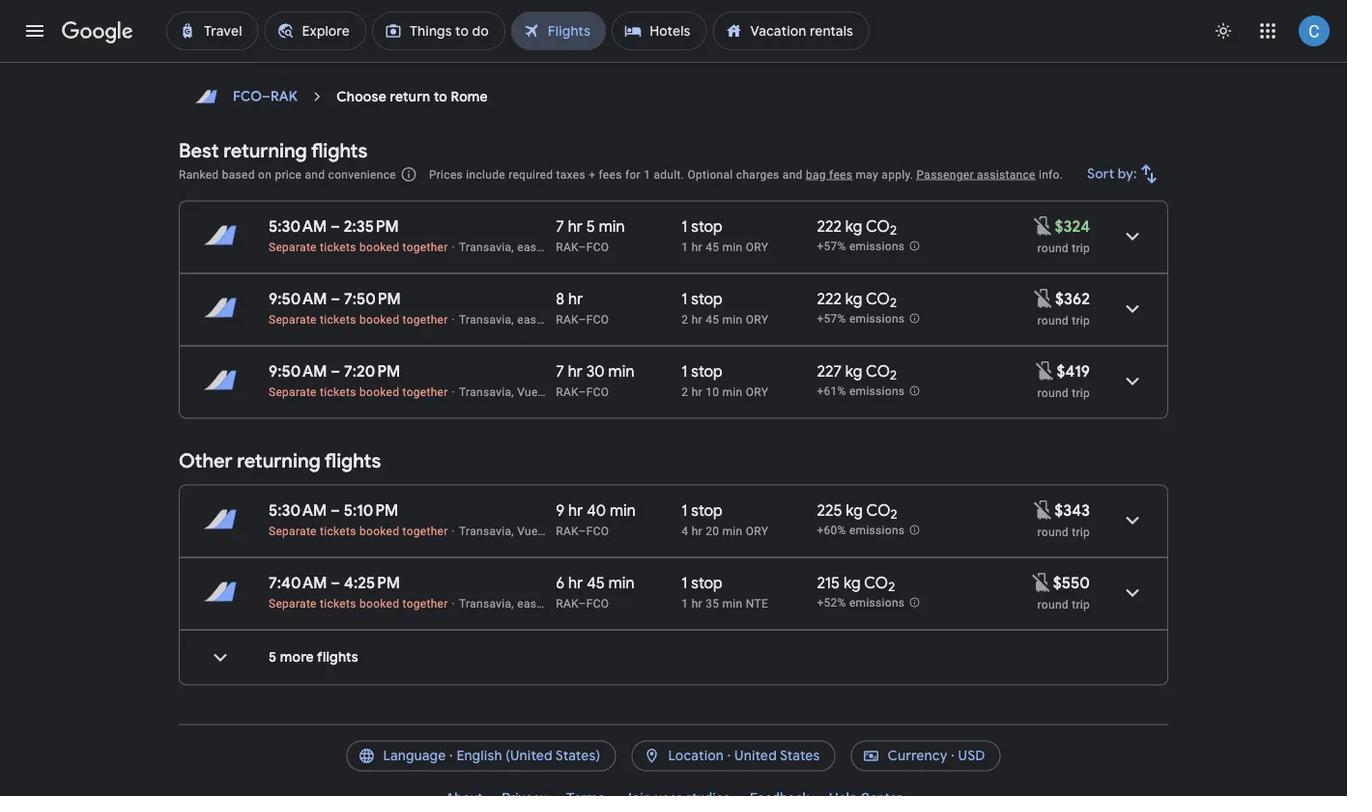 Task type: locate. For each thing, give the bounding box(es) containing it.
2 9:50 am from the top
[[269, 362, 327, 381]]

1 trip from the top
[[1072, 241, 1091, 255]]

1 stop from the top
[[692, 217, 723, 236]]

– inside 7 hr 5 min rak – fco
[[579, 240, 587, 254]]

3 round trip from the top
[[1038, 386, 1091, 400]]

1 stop flight. element up the 10
[[682, 362, 723, 384]]

price
[[688, 6, 721, 23]]

fco inside 7 hr 5 min rak – fco
[[587, 240, 609, 254]]

2 trip from the top
[[1072, 314, 1091, 327]]

343 US dollars text field
[[1055, 501, 1091, 521]]

easyjet for 6
[[518, 597, 560, 611]]

2 222 kg co 2 from the top
[[817, 289, 897, 312]]

3 together from the top
[[403, 385, 448, 399]]

0 vertical spatial vueling
[[518, 385, 558, 399]]

stop inside 1 stop 4 hr 20 min ory
[[692, 501, 723, 521]]

4 transavia, from the top
[[459, 525, 514, 538]]

3 separate tickets booked together. this trip includes tickets from multiple airlines. missed connections may be protected by dohop connect.. element from the top
[[269, 385, 448, 399]]

9:50 am down departure time: 9:50 am. text box
[[269, 362, 327, 381]]

on
[[258, 168, 272, 181]]

and
[[305, 168, 325, 181], [783, 168, 803, 181]]

min
[[599, 217, 625, 236], [723, 240, 743, 254], [723, 313, 743, 326], [609, 362, 635, 381], [723, 385, 743, 399], [610, 501, 636, 521], [723, 525, 743, 538], [609, 573, 635, 593], [723, 597, 743, 611]]

5 separate from the top
[[269, 597, 317, 611]]

1 5:30 am from the top
[[269, 217, 327, 236]]

2 inside 1 stop 2 hr 45 min ory
[[682, 313, 689, 326]]

4 separate tickets booked together. this trip includes tickets from multiple airlines. missed connections may be protected by dohop connect.. element from the top
[[269, 525, 448, 538]]

rak down "9" on the bottom
[[556, 525, 579, 538]]

ory
[[746, 240, 769, 254], [746, 313, 769, 326], [746, 385, 769, 399], [746, 525, 769, 538]]

bags
[[605, 6, 636, 23]]

2 vertical spatial  image
[[452, 597, 455, 611]]

45 inside 6 hr 45 min rak – fco
[[587, 573, 605, 593]]

222 kg co 2 down may
[[817, 217, 897, 239]]

fco for 7 hr 30 min
[[587, 385, 609, 399]]

transavia, easyjet for 8
[[459, 313, 560, 326]]

5 left more
[[269, 649, 277, 667]]

round trip
[[1038, 241, 1091, 255], [1038, 314, 1091, 327], [1038, 386, 1091, 400], [1038, 526, 1091, 539], [1038, 598, 1091, 612]]

1 transavia, easyjet from the top
[[459, 240, 560, 254]]

this price for this flight doesn't include overhead bin access. if you need a carry-on bag, use the bags filter to update prices. image left flight details. leaves marrakesh menara airport at 7:40 am on sunday, march 31 and arrives at leonardo da vinci–fiumicino airport at 4:25 pm on sunday, march 31. image
[[1031, 571, 1054, 594]]

 image
[[452, 240, 455, 254], [452, 313, 455, 326], [452, 597, 455, 611]]

1 booked from the top
[[360, 240, 400, 254]]

+57% up the 227
[[817, 313, 847, 326]]

rak down '6'
[[556, 597, 579, 611]]

transavia, easyjet
[[459, 240, 560, 254], [459, 313, 560, 326], [459, 597, 560, 611]]

fco inside 9 hr 40 min rak – fco
[[587, 525, 609, 538]]

stop inside 1 stop 1 hr 45 min ory
[[692, 217, 723, 236]]

2 transavia, vueling from the top
[[459, 525, 558, 538]]

separate tickets booked together for 7:50 pm
[[269, 313, 448, 326]]

2 vertical spatial flights
[[317, 649, 359, 667]]

returning for other
[[237, 449, 321, 474]]

5 trip from the top
[[1072, 598, 1091, 612]]

2 together from the top
[[403, 313, 448, 326]]

0 vertical spatial transavia, vueling
[[459, 385, 558, 399]]

flight details. leaves marrakesh menara airport at 9:50 am on sunday, march 31 and arrives at leonardo da vinci–fiumicino airport at 7:50 pm on sunday, march 31. image
[[1110, 286, 1156, 332]]

round down $550 "text field"
[[1038, 598, 1069, 612]]

stop inside '1 stop 1 hr 35 min nte'
[[692, 573, 723, 593]]

7 for 7 hr 30 min
[[556, 362, 565, 381]]

0 vertical spatial this price for this flight doesn't include overhead bin access. if you need a carry-on bag, use the bags filter to update prices. image
[[1034, 359, 1057, 383]]

4 tickets from the top
[[320, 525, 356, 538]]

round trip for $324
[[1038, 241, 1091, 255]]

kg inside 215 kg co 2
[[844, 573, 861, 593]]

0 horizontal spatial and
[[305, 168, 325, 181]]

45 right '6'
[[587, 573, 605, 593]]

trip down 343 us dollars text field
[[1072, 526, 1091, 539]]

adult.
[[654, 168, 685, 181]]

separate down 5:30 am text box
[[269, 240, 317, 254]]

separate tickets booked together for 2:35 pm
[[269, 240, 448, 254]]

and right price
[[305, 168, 325, 181]]

1 round from the top
[[1038, 241, 1069, 255]]

0 vertical spatial 222
[[817, 217, 842, 236]]

round
[[1038, 241, 1069, 255], [1038, 314, 1069, 327], [1038, 386, 1069, 400], [1038, 526, 1069, 539], [1038, 598, 1069, 612]]

1 vertical spatial  image
[[452, 313, 455, 326]]

rak inside 7 hr 5 min rak – fco
[[556, 240, 579, 254]]

co
[[866, 217, 890, 236], [866, 289, 890, 309], [866, 362, 891, 381], [867, 501, 891, 521], [865, 573, 889, 593]]

1 vertical spatial this price for this flight doesn't include overhead bin access. if you need a carry-on bag, use the bags filter to update prices. image
[[1031, 571, 1054, 594]]

round down $324
[[1038, 241, 1069, 255]]

0 horizontal spatial 5
[[269, 649, 277, 667]]

3  image from the top
[[452, 597, 455, 611]]

1 222 kg co 2 from the top
[[817, 217, 897, 239]]

3 emissions from the top
[[850, 385, 905, 399]]

together for 5:10 pm
[[403, 525, 448, 538]]

ory inside 1 stop 1 hr 45 min ory
[[746, 240, 769, 254]]

2 vertical spatial easyjet
[[518, 597, 560, 611]]

–
[[262, 88, 271, 105], [331, 217, 340, 236], [579, 240, 587, 254], [331, 289, 340, 309], [579, 313, 587, 326], [331, 362, 340, 381], [579, 385, 587, 399], [331, 501, 340, 521], [579, 525, 587, 538], [331, 573, 341, 593], [579, 597, 587, 611]]

4 separate tickets booked together from the top
[[269, 525, 448, 538]]

4 round from the top
[[1038, 526, 1069, 539]]

7
[[556, 217, 565, 236], [556, 362, 565, 381]]

hr left the 10
[[692, 385, 703, 399]]

stop inside 1 stop 2 hr 45 min ory
[[692, 289, 723, 309]]

2 round trip from the top
[[1038, 314, 1091, 327]]

1 9:50 am from the top
[[269, 289, 327, 309]]

2 5:30 am from the top
[[269, 501, 327, 521]]

round trip for $362
[[1038, 314, 1091, 327]]

2 transavia, easyjet from the top
[[459, 313, 560, 326]]

1 tickets from the top
[[320, 240, 356, 254]]

this price for this flight doesn't include overhead bin access. if you need a carry-on bag, use the bags filter to update prices. image
[[1034, 359, 1057, 383], [1031, 571, 1054, 594]]

tickets for 2:35 pm
[[320, 240, 356, 254]]

ory right the 10
[[746, 385, 769, 399]]

co inside 227 kg co 2
[[866, 362, 891, 381]]

5 emissions from the top
[[850, 597, 905, 610]]

7 inside 7 hr 30 min rak – fco
[[556, 362, 565, 381]]

+60%
[[817, 524, 847, 538]]

5 round from the top
[[1038, 598, 1069, 612]]

ory for 7 hr 5 min
[[746, 240, 769, 254]]

4 1 stop flight. element from the top
[[682, 501, 723, 524]]

2  image from the top
[[452, 525, 455, 538]]

1 emissions from the top
[[850, 240, 905, 254]]

layover (1 of 1) is a 1 hr 35 min layover at nantes atlantique airport in nantes. element
[[682, 596, 808, 612]]

flights for best returning flights
[[311, 138, 368, 163]]

booked down 5:10 pm text field
[[360, 525, 400, 538]]

– down 30
[[579, 385, 587, 399]]

fco inside 7 hr 30 min rak – fco
[[587, 385, 609, 399]]

3 booked from the top
[[360, 385, 400, 399]]

trip for $550
[[1072, 598, 1091, 612]]

booked for 7:50 pm
[[360, 313, 400, 326]]

4 ory from the top
[[746, 525, 769, 538]]

0 vertical spatial  image
[[452, 385, 455, 399]]

transavia, easyjet up 8
[[459, 240, 560, 254]]

1 vertical spatial flights
[[325, 449, 381, 474]]

45 inside 1 stop 2 hr 45 min ory
[[706, 313, 720, 326]]

1 horizontal spatial and
[[783, 168, 803, 181]]

40
[[587, 501, 606, 521]]

round trip down 324 us dollars text field
[[1038, 241, 1091, 255]]

1 vertical spatial +57% emissions
[[817, 313, 905, 326]]

2 transavia, from the top
[[459, 313, 514, 326]]

– inside 6 hr 45 min rak – fco
[[579, 597, 587, 611]]

trip down $362 at the top of the page
[[1072, 314, 1091, 327]]

1  image from the top
[[452, 385, 455, 399]]

tickets down 5:30 am – 2:35 pm
[[320, 240, 356, 254]]

tickets down leaves marrakesh menara airport at 7:40 am on sunday, march 31 and arrives at leonardo da vinci–fiumicino airport at 4:25 pm on sunday, march 31. element
[[320, 597, 356, 611]]

1 fees from the left
[[599, 168, 622, 181]]

ory up 1 stop 2 hr 45 min ory
[[746, 240, 769, 254]]

1 transavia, from the top
[[459, 240, 514, 254]]

1 222 from the top
[[817, 217, 842, 236]]

ory up 1 stop 2 hr 10 min ory
[[746, 313, 769, 326]]

Arrival time: 2:35 PM. text field
[[344, 217, 399, 236]]

nte
[[746, 597, 769, 611]]

0 vertical spatial this price for this flight doesn't include overhead bin access. if you need a carry-on bag, use the bags filter to update prices. image
[[1032, 214, 1055, 238]]

1 horizontal spatial fees
[[830, 168, 853, 181]]

0 vertical spatial easyjet
[[518, 240, 560, 254]]

3 tickets from the top
[[320, 385, 356, 399]]

None search field
[[179, 0, 1169, 62]]

1 vertical spatial 9:50 am
[[269, 362, 327, 381]]

5 round trip from the top
[[1038, 598, 1091, 612]]

co up '+60% emissions'
[[867, 501, 891, 521]]

1 vertical spatial 222 kg co 2
[[817, 289, 897, 312]]

separate tickets booked together. this trip includes tickets from multiple airlines. missed connections may be protected by dohop connect.. element for 2:35 pm
[[269, 240, 448, 254]]

1 +57% emissions from the top
[[817, 240, 905, 254]]

4 together from the top
[[403, 525, 448, 538]]

5 together from the top
[[403, 597, 448, 611]]

times
[[326, 6, 364, 23]]

0 vertical spatial 222 kg co 2
[[817, 217, 897, 239]]

+57% emissions for $362
[[817, 313, 905, 326]]

1 vertical spatial +57%
[[817, 313, 847, 326]]

emissions down 215 kg co 2
[[850, 597, 905, 610]]

rak inside 9 hr 40 min rak – fco
[[556, 525, 579, 538]]

1 round trip from the top
[[1038, 241, 1091, 255]]

8 hr rak – fco
[[556, 289, 609, 326]]

1 up layover (1 of 1) is a 2 hr 10 min layover at paris-orly airport in paris. element at the right
[[682, 362, 688, 381]]

5 transavia, from the top
[[459, 597, 514, 611]]

usd
[[959, 748, 986, 765]]

1 down 4
[[682, 573, 688, 593]]

550 US dollars text field
[[1054, 573, 1091, 593]]

ory inside 1 stop 2 hr 45 min ory
[[746, 313, 769, 326]]

tickets for 7:50 pm
[[320, 313, 356, 326]]

Departure time: 9:50 AM. text field
[[269, 289, 327, 309]]

1 1 stop flight. element from the top
[[682, 217, 723, 239]]

layover (1 of 1) is a 2 hr 45 min layover at paris-orly airport in paris. element
[[682, 312, 808, 327]]

this price for this flight doesn't include overhead bin access. if you need a carry-on bag, use the bags filter to update prices. image for $419
[[1034, 359, 1057, 383]]

2 vertical spatial transavia, easyjet
[[459, 597, 560, 611]]

rome
[[451, 88, 488, 105]]

1 vertical spatial this price for this flight doesn't include overhead bin access. if you need a carry-on bag, use the bags filter to update prices. image
[[1033, 287, 1056, 310]]

round trip down $419 'text box'
[[1038, 386, 1091, 400]]

rak inside 7 hr 30 min rak – fco
[[556, 385, 579, 399]]

1 together from the top
[[403, 240, 448, 254]]

co up the +61% emissions
[[866, 362, 891, 381]]

+57% emissions for $324
[[817, 240, 905, 254]]

total duration 7 hr 5 min. element
[[556, 217, 682, 239]]

1 horizontal spatial 5
[[587, 217, 595, 236]]

vueling down "total duration 7 hr 30 min." element
[[518, 385, 558, 399]]

currency
[[888, 748, 948, 765]]

stops button
[[404, 0, 485, 30]]

5
[[587, 217, 595, 236], [269, 649, 277, 667]]

7:40 am – 4:25 pm
[[269, 573, 400, 593]]

2 separate tickets booked together from the top
[[269, 313, 448, 326]]

stop inside 1 stop 2 hr 10 min ory
[[692, 362, 723, 381]]

1 stop flight. element for 9 hr 40 min
[[682, 501, 723, 524]]

returning
[[224, 138, 307, 163], [237, 449, 321, 474]]

rak inside 6 hr 45 min rak – fco
[[556, 597, 579, 611]]

leaves marrakesh menara airport at 9:50 am on sunday, march 31 and arrives at leonardo da vinci–fiumicino airport at 7:50 pm on sunday, march 31. element
[[269, 289, 401, 309]]

min inside 6 hr 45 min rak – fco
[[609, 573, 635, 593]]

2 222 from the top
[[817, 289, 842, 309]]

bags button
[[593, 0, 669, 30]]

other
[[179, 449, 233, 474]]

3 trip from the top
[[1072, 386, 1091, 400]]

returning up on
[[224, 138, 307, 163]]

2 +57% from the top
[[817, 313, 847, 326]]

min inside 7 hr 30 min rak – fco
[[609, 362, 635, 381]]

2 up +52% emissions
[[889, 579, 896, 596]]

kg up '+60% emissions'
[[846, 501, 863, 521]]

– left arrival time: 7:50 pm. text box
[[331, 289, 340, 309]]

3 transavia, easyjet from the top
[[459, 597, 560, 611]]

language
[[383, 748, 446, 765]]

hr up 1 stop 2 hr 45 min ory
[[692, 240, 703, 254]]

min inside 9 hr 40 min rak – fco
[[610, 501, 636, 521]]

for
[[626, 168, 641, 181]]

emissions down 225 kg co 2
[[850, 524, 905, 538]]

main content
[[179, 77, 1169, 702]]

this price for this flight doesn't include overhead bin access. if you need a carry-on bag, use the bags filter to update prices. image for $324
[[1032, 214, 1055, 238]]

2 stop from the top
[[692, 289, 723, 309]]

5 tickets from the top
[[320, 597, 356, 611]]

30
[[587, 362, 605, 381]]

hr right 8
[[569, 289, 583, 309]]

1 vertical spatial vueling
[[518, 525, 558, 538]]

3 separate tickets booked together from the top
[[269, 385, 448, 399]]

1 separate tickets booked together from the top
[[269, 240, 448, 254]]

2 booked from the top
[[360, 313, 400, 326]]

round trip down $362 at the top of the page
[[1038, 314, 1091, 327]]

flights right more
[[317, 649, 359, 667]]

separate down departure time: 5:30 am. text field
[[269, 525, 317, 538]]

1 transavia, vueling from the top
[[459, 385, 558, 399]]

separate for 9:50 am – 7:20 pm
[[269, 385, 317, 399]]

change appearance image
[[1201, 8, 1247, 54]]

7 inside 7 hr 5 min rak – fco
[[556, 217, 565, 236]]

0 vertical spatial flights
[[311, 138, 368, 163]]

emissions for $419
[[850, 385, 905, 399]]

main content containing best returning flights
[[179, 77, 1169, 702]]

round for $362
[[1038, 314, 1069, 327]]

+57% down bag fees button
[[817, 240, 847, 254]]

225 kg co 2
[[817, 501, 898, 523]]

2 inside 215 kg co 2
[[889, 579, 896, 596]]

best returning flights
[[179, 138, 368, 163]]

emissions for $362
[[850, 313, 905, 326]]

sort by:
[[1088, 165, 1138, 183]]

1 vertical spatial easyjet
[[518, 313, 560, 326]]

kg for $550
[[844, 573, 861, 593]]

kg up +52% emissions
[[844, 573, 861, 593]]

– inside 7 hr 30 min rak – fco
[[579, 385, 587, 399]]

fco down total duration 6 hr 45 min. element at the bottom
[[587, 597, 609, 611]]

8
[[556, 289, 565, 309]]

5 1 stop flight. element from the top
[[682, 573, 723, 596]]

0 vertical spatial 9:50 am
[[269, 289, 327, 309]]

3 round from the top
[[1038, 386, 1069, 400]]

3 separate from the top
[[269, 385, 317, 399]]

0 vertical spatial  image
[[452, 240, 455, 254]]

1 vueling from the top
[[518, 385, 558, 399]]

9:50 am for 9:50 am – 7:20 pm
[[269, 362, 327, 381]]

1 stop flight. element down layover (1 of 1) is a 1 hr 45 min layover at paris-orly airport in paris. element
[[682, 289, 723, 312]]

2 vueling from the top
[[518, 525, 558, 538]]

flights up 5:10 pm text field
[[325, 449, 381, 474]]

flights up convenience
[[311, 138, 368, 163]]

hr right '6'
[[569, 573, 583, 593]]

fco down total duration 8 hr. element
[[587, 313, 609, 326]]

co for $362
[[866, 289, 890, 309]]

Departure time: 7:40 AM. text field
[[269, 573, 327, 593]]

kg up the +61% emissions
[[846, 362, 863, 381]]

transavia, easyjet down 8
[[459, 313, 560, 326]]

transavia, easyjet down '6'
[[459, 597, 560, 611]]

1 vertical spatial 7
[[556, 362, 565, 381]]

(1)
[[276, 6, 291, 23]]

1 up 4
[[682, 501, 688, 521]]

5 booked from the top
[[360, 597, 400, 611]]

ory right 20
[[746, 525, 769, 538]]

round for $324
[[1038, 241, 1069, 255]]

round for $550
[[1038, 598, 1069, 612]]

easyjet for 8
[[518, 313, 560, 326]]

transavia, easyjet for 6
[[459, 597, 560, 611]]

1 separate tickets booked together. this trip includes tickets from multiple airlines. missed connections may be protected by dohop connect.. element from the top
[[269, 240, 448, 254]]

trip for $419
[[1072, 386, 1091, 400]]

stop
[[692, 217, 723, 236], [692, 289, 723, 309], [692, 362, 723, 381], [692, 501, 723, 521], [692, 573, 723, 593]]

hr left 35
[[692, 597, 703, 611]]

7 left 30
[[556, 362, 565, 381]]

+57% emissions up 227 kg co 2
[[817, 313, 905, 326]]

4 trip from the top
[[1072, 526, 1091, 539]]

1 inside 1 stop 2 hr 10 min ory
[[682, 362, 688, 381]]

5 separate tickets booked together from the top
[[269, 597, 448, 611]]

separate tickets booked together for 7:20 pm
[[269, 385, 448, 399]]

stop up 35
[[692, 573, 723, 593]]

separate tickets booked together. this trip includes tickets from multiple airlines. missed connections may be protected by dohop connect.. element down the 7:20 pm
[[269, 385, 448, 399]]

easyjet down 8
[[518, 313, 560, 326]]

1 stop flight. element
[[682, 217, 723, 239], [682, 289, 723, 312], [682, 362, 723, 384], [682, 501, 723, 524], [682, 573, 723, 596]]

this price for this flight doesn't include overhead bin access. if you need a carry-on bag, use the bags filter to update prices. image down assistance
[[1032, 214, 1055, 238]]

2 emissions from the top
[[850, 313, 905, 326]]

emissions button
[[762, 0, 870, 30]]

bag
[[806, 168, 827, 181]]

0 vertical spatial +57%
[[817, 240, 847, 254]]

3 ory from the top
[[746, 385, 769, 399]]

flight details. leaves marrakesh menara airport at 7:40 am on sunday, march 31 and arrives at leonardo da vinci–fiumicino airport at 4:25 pm on sunday, march 31. image
[[1110, 570, 1156, 616]]

0 vertical spatial transavia, easyjet
[[459, 240, 560, 254]]

1 +57% from the top
[[817, 240, 847, 254]]

2 separate tickets booked together. this trip includes tickets from multiple airlines. missed connections may be protected by dohop connect.. element from the top
[[269, 313, 448, 326]]

4 round trip from the top
[[1038, 526, 1091, 539]]

Arrival time: 5:10 PM. text field
[[344, 501, 399, 521]]

round trip for $343
[[1038, 526, 1091, 539]]

3 transavia, from the top
[[459, 385, 514, 399]]

1 vertical spatial 5:30 am
[[269, 501, 327, 521]]

taxes
[[557, 168, 586, 181]]

location
[[669, 748, 724, 765]]

fco down total duration 7 hr 5 min. element
[[587, 240, 609, 254]]

0 vertical spatial 45
[[706, 240, 720, 254]]

0 vertical spatial 5:30 am
[[269, 217, 327, 236]]

2  image from the top
[[452, 313, 455, 326]]

kg inside 225 kg co 2
[[846, 501, 863, 521]]

2 for 8 hr
[[890, 295, 897, 312]]

1 easyjet from the top
[[518, 240, 560, 254]]

1 vertical spatial returning
[[237, 449, 321, 474]]

kg for $343
[[846, 501, 863, 521]]

all filters (1)
[[216, 6, 291, 23]]

1 vertical spatial transavia, vueling
[[459, 525, 558, 538]]

rak down 8
[[556, 313, 579, 326]]

2
[[890, 223, 897, 239], [890, 295, 897, 312], [682, 313, 689, 326], [891, 368, 897, 384], [682, 385, 689, 399], [891, 507, 898, 523], [889, 579, 896, 596]]

1 vertical spatial transavia, easyjet
[[459, 313, 560, 326]]

separate tickets booked together. this trip includes tickets from multiple airlines. missed connections may be protected by dohop connect.. element down 5:10 pm text field
[[269, 525, 448, 538]]

layover (1 of 1) is a 2 hr 10 min layover at paris-orly airport in paris. element
[[682, 384, 808, 400]]

together for 2:35 pm
[[403, 240, 448, 254]]

 image
[[452, 385, 455, 399], [452, 525, 455, 538]]

2 easyjet from the top
[[518, 313, 560, 326]]

$419
[[1057, 362, 1091, 381]]

1 inside 1 stop 4 hr 20 min ory
[[682, 501, 688, 521]]

0 vertical spatial returning
[[224, 138, 307, 163]]

separate tickets booked together down 7:50 pm
[[269, 313, 448, 326]]

2 inside 1 stop 2 hr 10 min ory
[[682, 385, 689, 399]]

0 horizontal spatial fees
[[599, 168, 622, 181]]

9:50 am up 9:50 am text field
[[269, 289, 327, 309]]

separate tickets booked together. this trip includes tickets from multiple airlines. missed connections may be protected by dohop connect.. element down 7:50 pm
[[269, 313, 448, 326]]

trip down $550 "text field"
[[1072, 598, 1091, 612]]

4 stop from the top
[[692, 501, 723, 521]]

5 separate tickets booked together. this trip includes tickets from multiple airlines. missed connections may be protected by dohop connect.. element from the top
[[269, 597, 448, 611]]

1 separate from the top
[[269, 240, 317, 254]]

co up +52% emissions
[[865, 573, 889, 593]]

– inside 9 hr 40 min rak – fco
[[579, 525, 587, 538]]

together for 4:25 pm
[[403, 597, 448, 611]]

 image for 9:50 am – 7:50 pm
[[452, 313, 455, 326]]

2 left the 10
[[682, 385, 689, 399]]

sort by: button
[[1080, 151, 1169, 197]]

separate tickets booked together. this trip includes tickets from multiple airlines. missed connections may be protected by dohop connect.. element for 4:25 pm
[[269, 597, 448, 611]]

2 fees from the left
[[830, 168, 853, 181]]

5:30 am
[[269, 217, 327, 236], [269, 501, 327, 521]]

1 vertical spatial 5
[[269, 649, 277, 667]]

round down $419 'text box'
[[1038, 386, 1069, 400]]

flight details. leaves marrakesh menara airport at 9:50 am on sunday, march 31 and arrives at leonardo da vinci–fiumicino airport at 7:20 pm on sunday, march 31. image
[[1110, 358, 1156, 405]]

hr right "9" on the bottom
[[569, 501, 583, 521]]

hr up 1 stop 2 hr 10 min ory
[[692, 313, 703, 326]]

rak for 9 hr 40 min
[[556, 525, 579, 538]]

separate tickets booked together. this trip includes tickets from multiple airlines. missed connections may be protected by dohop connect.. element down 4:25 pm text box
[[269, 597, 448, 611]]

tickets for 7:20 pm
[[320, 385, 356, 399]]

round trip for $419
[[1038, 386, 1091, 400]]

2 down total duration 8 hr. element
[[682, 313, 689, 326]]

7 hr 5 min rak – fco
[[556, 217, 625, 254]]

rak for 7 hr 30 min
[[556, 385, 579, 399]]

assistance
[[978, 168, 1036, 181]]

2 1 stop flight. element from the top
[[682, 289, 723, 312]]

1 7 from the top
[[556, 217, 565, 236]]

kg inside 227 kg co 2
[[846, 362, 863, 381]]

more
[[280, 649, 314, 667]]

separate tickets booked together. this trip includes tickets from multiple airlines. missed connections may be protected by dohop connect.. element for 7:20 pm
[[269, 385, 448, 399]]

1 vertical spatial 222
[[817, 289, 842, 309]]

3 easyjet from the top
[[518, 597, 560, 611]]

Departure time: 5:30 AM. text field
[[269, 217, 327, 236]]

1
[[644, 168, 651, 181], [682, 217, 688, 236], [682, 240, 689, 254], [682, 289, 688, 309], [682, 362, 688, 381], [682, 501, 688, 521], [682, 573, 688, 593], [682, 597, 689, 611]]

separate for 7:40 am – 4:25 pm
[[269, 597, 317, 611]]

choose return to rome
[[337, 88, 488, 105]]

fco for 6 hr 45 min
[[587, 597, 609, 611]]

1 vertical spatial 45
[[706, 313, 720, 326]]

45 inside 1 stop 1 hr 45 min ory
[[706, 240, 720, 254]]

1 stop 1 hr 45 min ory
[[682, 217, 769, 254]]

5 stop from the top
[[692, 573, 723, 593]]

ory for 7 hr 30 min
[[746, 385, 769, 399]]

trip
[[1072, 241, 1091, 255], [1072, 314, 1091, 327], [1072, 386, 1091, 400], [1072, 526, 1091, 539], [1072, 598, 1091, 612]]

fco inside 6 hr 45 min rak – fco
[[587, 597, 609, 611]]

5:30 am for 5:30 am – 2:35 pm
[[269, 217, 327, 236]]

$343
[[1055, 501, 1091, 521]]

this price for this flight doesn't include overhead bin access. if you need a carry-on bag, use the bags filter to update prices. image for $550
[[1031, 571, 1054, 594]]

kg for $419
[[846, 362, 863, 381]]

tickets down leaves marrakesh menara airport at 5:30 am on sunday, march 31 and arrives at leonardo da vinci–fiumicino airport at 5:10 pm on sunday, march 31. element at the bottom of page
[[320, 525, 356, 538]]

1 stop flight. element down 'optional'
[[682, 217, 723, 239]]

2 7 from the top
[[556, 362, 565, 381]]

returning for best
[[224, 138, 307, 163]]

1 ory from the top
[[746, 240, 769, 254]]

together
[[403, 240, 448, 254], [403, 313, 448, 326], [403, 385, 448, 399], [403, 525, 448, 538], [403, 597, 448, 611]]

and left bag
[[783, 168, 803, 181]]

booked
[[360, 240, 400, 254], [360, 313, 400, 326], [360, 385, 400, 399], [360, 525, 400, 538], [360, 597, 400, 611]]

co inside 215 kg co 2
[[865, 573, 889, 593]]

this price for this flight doesn't include overhead bin access. if you need a carry-on bag, use the bags filter to update prices. image down the 362 us dollars text box
[[1034, 359, 1057, 383]]

2 vertical spatial this price for this flight doesn't include overhead bin access. if you need a carry-on bag, use the bags filter to update prices. image
[[1032, 499, 1055, 522]]

trip down $419 'text box'
[[1072, 386, 1091, 400]]

3 stop from the top
[[692, 362, 723, 381]]

transavia, vueling for 7
[[459, 385, 558, 399]]

leaves marrakesh menara airport at 5:30 am on sunday, march 31 and arrives at leonardo da vinci–fiumicino airport at 5:10 pm on sunday, march 31. element
[[269, 501, 399, 521]]

222 for –
[[817, 289, 842, 309]]

2 inside 227 kg co 2
[[891, 368, 897, 384]]

easyjet down '6'
[[518, 597, 560, 611]]

1  image from the top
[[452, 240, 455, 254]]

+57% emissions
[[817, 240, 905, 254], [817, 313, 905, 326]]

rak up best returning flights
[[271, 88, 298, 105]]

separate for 9:50 am – 7:50 pm
[[269, 313, 317, 326]]

hr right 4
[[692, 525, 703, 538]]

hr inside 1 stop 2 hr 10 min ory
[[692, 385, 703, 399]]

45
[[706, 240, 720, 254], [706, 313, 720, 326], [587, 573, 605, 593]]

fco
[[233, 88, 262, 105], [587, 240, 609, 254], [587, 313, 609, 326], [587, 385, 609, 399], [587, 525, 609, 538], [587, 597, 609, 611]]

1 stop flight. element up 35
[[682, 573, 723, 596]]

4 separate from the top
[[269, 525, 317, 538]]

4 emissions from the top
[[850, 524, 905, 538]]

7 for 7 hr 5 min
[[556, 217, 565, 236]]

booked down '7:20 pm' text field
[[360, 385, 400, 399]]

separate down 9:50 am text field
[[269, 385, 317, 399]]

2 vertical spatial 45
[[587, 573, 605, 593]]

4:25 pm
[[344, 573, 400, 593]]

booked for 2:35 pm
[[360, 240, 400, 254]]

0 vertical spatial 7
[[556, 217, 565, 236]]

– inside 8 hr rak – fco
[[579, 313, 587, 326]]

0 vertical spatial 5
[[587, 217, 595, 236]]

+57% emissions down may
[[817, 240, 905, 254]]

5:30 am for 5:30 am – 5:10 pm
[[269, 501, 327, 521]]

round for $343
[[1038, 526, 1069, 539]]

flights for 5 more flights
[[317, 649, 359, 667]]

1 vertical spatial  image
[[452, 525, 455, 538]]

1 stop flight. element up 20
[[682, 501, 723, 524]]

3 1 stop flight. element from the top
[[682, 362, 723, 384]]

separate tickets booked together
[[269, 240, 448, 254], [269, 313, 448, 326], [269, 385, 448, 399], [269, 525, 448, 538], [269, 597, 448, 611]]

separate tickets booked together down 4:25 pm text box
[[269, 597, 448, 611]]

stop up layover (1 of 1) is a 2 hr 45 min layover at paris-orly airport in paris. element
[[692, 289, 723, 309]]

1 stop flight. element for 7 hr 5 min
[[682, 217, 723, 239]]

hr inside '1 stop 1 hr 35 min nte'
[[692, 597, 703, 611]]

co inside 225 kg co 2
[[867, 501, 891, 521]]

2 inside 225 kg co 2
[[891, 507, 898, 523]]

2 ory from the top
[[746, 313, 769, 326]]

4 booked from the top
[[360, 525, 400, 538]]

2 +57% emissions from the top
[[817, 313, 905, 326]]

separate tickets booked together. this trip includes tickets from multiple airlines. missed connections may be protected by dohop connect.. element
[[269, 240, 448, 254], [269, 313, 448, 326], [269, 385, 448, 399], [269, 525, 448, 538], [269, 597, 448, 611]]

this price for this flight doesn't include overhead bin access. if you need a carry-on bag, use the bags filter to update prices. image
[[1032, 214, 1055, 238], [1033, 287, 1056, 310], [1032, 499, 1055, 522]]

vueling down "9" on the bottom
[[518, 525, 558, 538]]

round down 343 us dollars text field
[[1038, 526, 1069, 539]]

booked for 4:25 pm
[[360, 597, 400, 611]]

7 down taxes
[[556, 217, 565, 236]]

2 for 6 hr 45 min
[[889, 579, 896, 596]]

emissions
[[850, 240, 905, 254], [850, 313, 905, 326], [850, 385, 905, 399], [850, 524, 905, 538], [850, 597, 905, 610]]

45 up 1 stop 2 hr 10 min ory
[[706, 313, 720, 326]]

2 tickets from the top
[[320, 313, 356, 326]]

ory inside 1 stop 4 hr 20 min ory
[[746, 525, 769, 538]]

215 kg co 2
[[817, 573, 896, 596]]

ory inside 1 stop 2 hr 10 min ory
[[746, 385, 769, 399]]

main menu image
[[23, 19, 46, 43]]

transavia, for 8 hr
[[459, 313, 514, 326]]

to
[[434, 88, 448, 105]]

hr inside 7 hr 5 min rak – fco
[[568, 217, 583, 236]]

9
[[556, 501, 565, 521]]

0 vertical spatial +57% emissions
[[817, 240, 905, 254]]

this price for this flight doesn't include overhead bin access. if you need a carry-on bag, use the bags filter to update prices. image down $324
[[1033, 287, 1056, 310]]

7:20 pm
[[344, 362, 401, 381]]



Task type: describe. For each thing, give the bounding box(es) containing it.
emissions
[[773, 6, 837, 23]]

ranked based on price and convenience
[[179, 168, 396, 181]]

price
[[275, 168, 302, 181]]

hr inside 7 hr 30 min rak – fco
[[568, 362, 583, 381]]

apply.
[[882, 168, 914, 181]]

+61%
[[817, 385, 847, 399]]

+52% emissions
[[817, 597, 905, 610]]

round trip for $550
[[1038, 598, 1091, 612]]

419 US dollars text field
[[1057, 362, 1091, 381]]

7:50 pm
[[344, 289, 401, 309]]

5 more flights image
[[197, 635, 244, 681]]

6 hr 45 min rak – fco
[[556, 573, 635, 611]]

separate tickets booked together. this trip includes tickets from multiple airlines. missed connections may be protected by dohop connect.. element for 7:50 pm
[[269, 313, 448, 326]]

1 down 'adult.'
[[682, 217, 688, 236]]

emissions for $343
[[850, 524, 905, 538]]

Departure time: 9:50 AM. text field
[[269, 362, 327, 381]]

+60% emissions
[[817, 524, 905, 538]]

– up best returning flights
[[262, 88, 271, 105]]

learn more about ranking image
[[400, 166, 418, 183]]

1 stop flight. element for 8 hr
[[682, 289, 723, 312]]

passenger assistance button
[[917, 168, 1036, 181]]

min inside 1 stop 2 hr 45 min ory
[[723, 313, 743, 326]]

separate tickets booked together. this trip includes tickets from multiple airlines. missed connections may be protected by dohop connect.. element for 5:10 pm
[[269, 525, 448, 538]]

225
[[817, 501, 843, 521]]

hr inside 6 hr 45 min rak – fco
[[569, 573, 583, 593]]

booked for 5:10 pm
[[360, 525, 400, 538]]

united states
[[735, 748, 820, 765]]

2 for 9 hr 40 min
[[891, 507, 898, 523]]

co for $419
[[866, 362, 891, 381]]

stop for 7 hr 5 min
[[692, 217, 723, 236]]

2 for 7 hr 30 min
[[891, 368, 897, 384]]

35
[[706, 597, 720, 611]]

– left 5:10 pm text field
[[331, 501, 340, 521]]

1 right the for
[[644, 168, 651, 181]]

min inside 1 stop 1 hr 45 min ory
[[723, 240, 743, 254]]

kg for $362
[[846, 289, 863, 309]]

co for $343
[[867, 501, 891, 521]]

hr inside 8 hr rak – fco
[[569, 289, 583, 309]]

charges
[[737, 168, 780, 181]]

states)
[[556, 748, 601, 765]]

45 for –
[[706, 313, 720, 326]]

vueling for 7
[[518, 385, 558, 399]]

separate for 5:30 am – 2:35 pm
[[269, 240, 317, 254]]

best
[[179, 138, 219, 163]]

total duration 9 hr 40 min. element
[[556, 501, 682, 524]]

total duration 6 hr 45 min. element
[[556, 573, 682, 596]]

separate tickets booked together for 5:10 pm
[[269, 525, 448, 538]]

easyjet for 7
[[518, 240, 560, 254]]

passenger
[[917, 168, 974, 181]]

$324
[[1055, 217, 1091, 236]]

– left '7:20 pm' text field
[[331, 362, 340, 381]]

all
[[216, 6, 232, 23]]

324 US dollars text field
[[1055, 217, 1091, 236]]

rak for 7 hr 5 min
[[556, 240, 579, 254]]

 image for 5:30 am – 2:35 pm
[[452, 240, 455, 254]]

fco – rak
[[233, 88, 298, 105]]

stops
[[416, 6, 452, 23]]

english
[[457, 748, 503, 765]]

this price for this flight doesn't include overhead bin access. if you need a carry-on bag, use the bags filter to update prices. image for $362
[[1033, 287, 1056, 310]]

1 stop flight. element for 7 hr 30 min
[[682, 362, 723, 384]]

hr inside 1 stop 4 hr 20 min ory
[[692, 525, 703, 538]]

1 inside 1 stop 2 hr 45 min ory
[[682, 289, 688, 309]]

362 US dollars text field
[[1056, 289, 1091, 309]]

4
[[682, 525, 689, 538]]

transavia, for 6 hr 45 min
[[459, 597, 514, 611]]

price button
[[677, 0, 754, 30]]

Departure time: 5:30 AM. text field
[[269, 501, 327, 521]]

min inside 1 stop 4 hr 20 min ory
[[723, 525, 743, 538]]

transavia, easyjet for 7
[[459, 240, 560, 254]]

 image for 7:40 am – 4:25 pm
[[452, 597, 455, 611]]

5 inside 7 hr 5 min rak – fco
[[587, 217, 595, 236]]

5 more flights
[[269, 649, 359, 667]]

6
[[556, 573, 565, 593]]

united
[[735, 748, 777, 765]]

transavia, for 7 hr 5 min
[[459, 240, 514, 254]]

separate for 5:30 am – 5:10 pm
[[269, 525, 317, 538]]

1 left 35
[[682, 597, 689, 611]]

trip for $362
[[1072, 314, 1091, 327]]

emissions for $324
[[850, 240, 905, 254]]

+
[[589, 168, 596, 181]]

bag fees button
[[806, 168, 853, 181]]

227
[[817, 362, 842, 381]]

this price for this flight doesn't include overhead bin access. if you need a carry-on bag, use the bags filter to update prices. image for $343
[[1032, 499, 1055, 522]]

times button
[[314, 0, 397, 30]]

9:50 am – 7:20 pm
[[269, 362, 401, 381]]

return
[[390, 88, 431, 105]]

1 down total duration 7 hr 5 min. element
[[682, 240, 689, 254]]

+57% for $362
[[817, 313, 847, 326]]

separate tickets booked together for 4:25 pm
[[269, 597, 448, 611]]

 image for 9:50 am – 7:20 pm
[[452, 385, 455, 399]]

9 hr 40 min rak – fco
[[556, 501, 636, 538]]

fco inside 8 hr rak – fco
[[587, 313, 609, 326]]

min inside '1 stop 1 hr 35 min nte'
[[723, 597, 743, 611]]

1 stop 1 hr 35 min nte
[[682, 573, 769, 611]]

5:30 am – 2:35 pm
[[269, 217, 399, 236]]

7:40 am
[[269, 573, 327, 593]]

emissions for $550
[[850, 597, 905, 610]]

based
[[222, 168, 255, 181]]

2 and from the left
[[783, 168, 803, 181]]

1 stop flight. element for 6 hr 45 min
[[682, 573, 723, 596]]

together for 7:50 pm
[[403, 313, 448, 326]]

required
[[509, 168, 553, 181]]

Arrival time: 7:50 PM. text field
[[344, 289, 401, 309]]

trip for $343
[[1072, 526, 1091, 539]]

tickets for 5:10 pm
[[320, 525, 356, 538]]

transavia, for 9 hr 40 min
[[459, 525, 514, 538]]

+61% emissions
[[817, 385, 905, 399]]

2:35 pm
[[344, 217, 399, 236]]

stop for 7 hr 30 min
[[692, 362, 723, 381]]

227 kg co 2
[[817, 362, 897, 384]]

10
[[706, 385, 720, 399]]

1 and from the left
[[305, 168, 325, 181]]

co for $324
[[866, 217, 890, 236]]

flight details. leaves marrakesh menara airport at 5:30 am on sunday, march 31 and arrives at leonardo da vinci–fiumicino airport at 5:10 pm on sunday, march 31. image
[[1110, 497, 1156, 544]]

2 for 7 hr 5 min
[[890, 223, 897, 239]]

– left the arrival time: 2:35 pm. 'text box'
[[331, 217, 340, 236]]

fco up best returning flights
[[233, 88, 262, 105]]

prices include required taxes + fees for 1 adult. optional charges and bag fees may apply. passenger assistance
[[429, 168, 1036, 181]]

leaves marrakesh menara airport at 7:40 am on sunday, march 31 and arrives at leonardo da vinci–fiumicino airport at 4:25 pm on sunday, march 31. element
[[269, 573, 400, 593]]

222 kg co 2 for $324
[[817, 217, 897, 239]]

airlines button
[[493, 0, 586, 30]]

may
[[856, 168, 879, 181]]

kg for $324
[[846, 217, 863, 236]]

english (united states)
[[457, 748, 601, 765]]

+52%
[[817, 597, 847, 610]]

– left 4:25 pm
[[331, 573, 341, 593]]

leaves marrakesh menara airport at 5:30 am on sunday, march 31 and arrives at leonardo da vinci–fiumicino airport at 2:35 pm on sunday, march 31. element
[[269, 217, 399, 236]]

all filters (1) button
[[179, 0, 306, 30]]

hr inside 1 stop 2 hr 45 min ory
[[692, 313, 703, 326]]

Arrival time: 7:20 PM. text field
[[344, 362, 401, 381]]

stop for 6 hr 45 min
[[692, 573, 723, 593]]

min inside 1 stop 2 hr 10 min ory
[[723, 385, 743, 399]]

hr inside 1 stop 1 hr 45 min ory
[[692, 240, 703, 254]]

9:50 am for 9:50 am – 7:50 pm
[[269, 289, 327, 309]]

transavia, vueling for 9
[[459, 525, 558, 538]]

sort
[[1088, 165, 1115, 183]]

choose
[[337, 88, 387, 105]]

total duration 8 hr. element
[[556, 289, 682, 312]]

1 stop 4 hr 20 min ory
[[682, 501, 769, 538]]

co for $550
[[865, 573, 889, 593]]

include
[[466, 168, 506, 181]]

filters
[[235, 6, 272, 23]]

layover (1 of 1) is a 1 hr 45 min layover at paris-orly airport in paris. element
[[682, 239, 808, 255]]

1 stop 2 hr 10 min ory
[[682, 362, 769, 399]]

rak for 6 hr 45 min
[[556, 597, 579, 611]]

rak inside 8 hr rak – fco
[[556, 313, 579, 326]]

45 for min
[[706, 240, 720, 254]]

Arrival time: 4:25 PM. text field
[[344, 573, 400, 593]]

leaves marrakesh menara airport at 9:50 am on sunday, march 31 and arrives at leonardo da vinci–fiumicino airport at 7:20 pm on sunday, march 31. element
[[269, 362, 401, 381]]

5:30 am – 5:10 pm
[[269, 501, 399, 521]]

booked for 7:20 pm
[[360, 385, 400, 399]]

stop for 9 hr 40 min
[[692, 501, 723, 521]]

1 stop 2 hr 45 min ory
[[682, 289, 769, 326]]

tickets for 4:25 pm
[[320, 597, 356, 611]]

airlines
[[504, 6, 553, 23]]

$362
[[1056, 289, 1091, 309]]

optional
[[688, 168, 733, 181]]

min inside 7 hr 5 min rak – fco
[[599, 217, 625, 236]]

ory for 8 hr
[[746, 313, 769, 326]]

(united
[[506, 748, 553, 765]]

prices
[[429, 168, 463, 181]]

convenience
[[328, 168, 396, 181]]

20
[[706, 525, 720, 538]]

215
[[817, 573, 840, 593]]

222 for min
[[817, 217, 842, 236]]

stop for 8 hr
[[692, 289, 723, 309]]

none search field containing all filters (1)
[[179, 0, 1169, 62]]

layover (1 of 1) is a 4 hr 20 min layover at paris-orly airport in paris. element
[[682, 524, 808, 539]]

total duration 7 hr 30 min. element
[[556, 362, 682, 384]]

by:
[[1119, 165, 1138, 183]]

states
[[780, 748, 820, 765]]

flight details. leaves marrakesh menara airport at 5:30 am on sunday, march 31 and arrives at leonardo da vinci–fiumicino airport at 2:35 pm on sunday, march 31. image
[[1110, 213, 1156, 260]]

fco for 7 hr 5 min
[[587, 240, 609, 254]]

hr inside 9 hr 40 min rak – fco
[[569, 501, 583, 521]]

 image for 5:30 am – 5:10 pm
[[452, 525, 455, 538]]

round for $419
[[1038, 386, 1069, 400]]

9:50 am – 7:50 pm
[[269, 289, 401, 309]]



Task type: vqa. For each thing, say whether or not it's contained in the screenshot.


